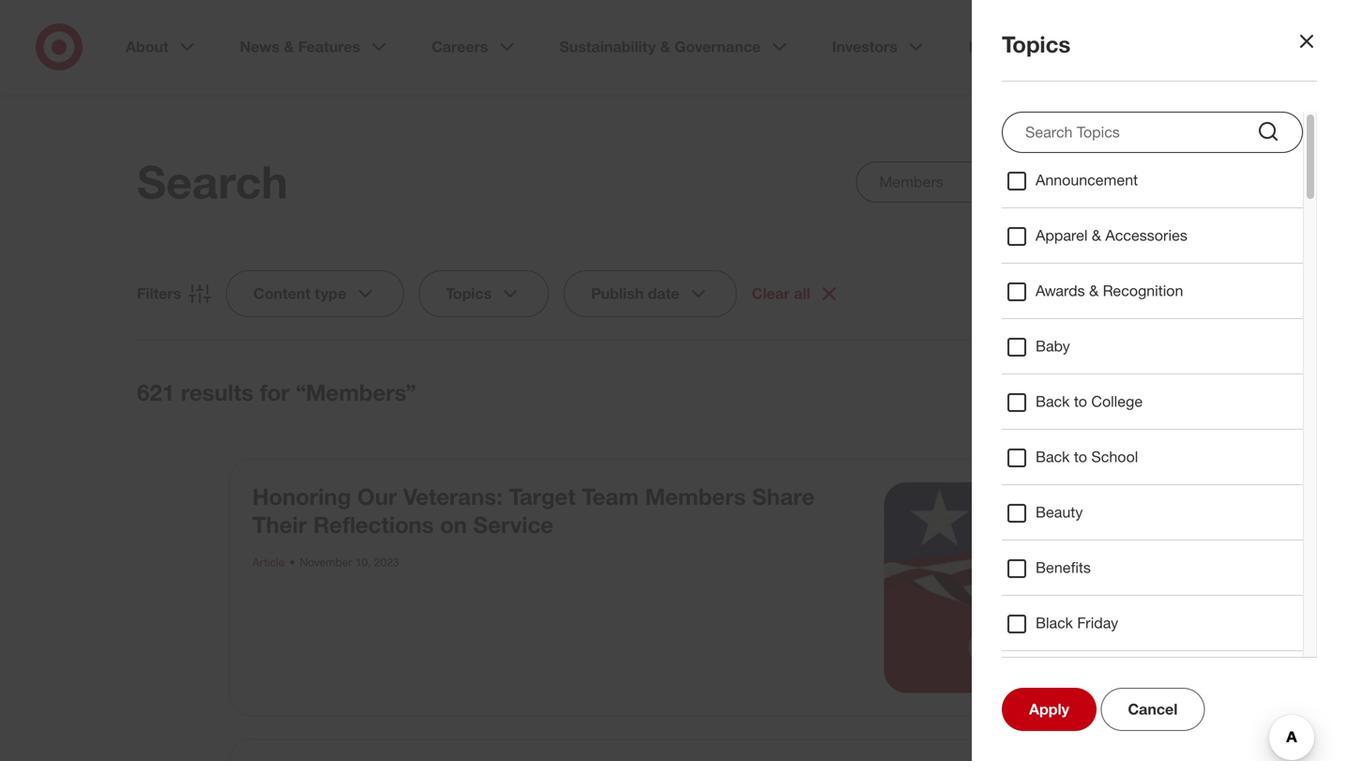 Task type: describe. For each thing, give the bounding box(es) containing it.
Search search field
[[856, 161, 1211, 203]]

content type
[[254, 284, 347, 303]]

black friday
[[1036, 614, 1119, 632]]

members
[[645, 483, 746, 510]]

apply
[[1029, 700, 1070, 718]]

veterans:
[[403, 483, 503, 510]]

search
[[137, 154, 288, 209]]

type
[[315, 284, 347, 303]]

all
[[794, 284, 811, 303]]

Search Topics search field
[[1002, 112, 1304, 153]]

school
[[1092, 448, 1139, 466]]

share
[[752, 483, 815, 510]]

accessories
[[1106, 226, 1188, 244]]

publish
[[591, 284, 644, 303]]

service
[[473, 511, 554, 538]]

filters
[[137, 284, 181, 303]]

on
[[440, 511, 467, 538]]

baby
[[1036, 337, 1071, 355]]

topics inside dialog
[[1002, 31, 1071, 58]]

Apparel & Accessories checkbox
[[1006, 225, 1029, 248]]

621
[[137, 379, 175, 406]]

college
[[1092, 392, 1143, 411]]

black
[[1036, 614, 1074, 632]]

target
[[509, 483, 576, 510]]

article
[[252, 555, 285, 569]]

shop
[[1275, 38, 1312, 56]]

Black Friday checkbox
[[1006, 613, 1029, 635]]

to for school
[[1074, 448, 1088, 466]]

team
[[582, 483, 639, 510]]

benefits
[[1036, 558, 1091, 577]]

content
[[254, 284, 311, 303]]

results
[[181, 379, 254, 406]]

10,
[[355, 555, 371, 569]]



Task type: vqa. For each thing, say whether or not it's contained in the screenshot.
Press
no



Task type: locate. For each thing, give the bounding box(es) containing it.
honoring our veterans: target team members share their reflections on service link
[[252, 483, 815, 538]]

back
[[1036, 392, 1070, 411], [1036, 448, 1070, 466]]

& right apparel
[[1092, 226, 1102, 244]]

1 vertical spatial back
[[1036, 448, 1070, 466]]

awards
[[1036, 282, 1085, 300]]

topics dialog
[[0, 0, 1348, 761]]

apparel
[[1036, 226, 1088, 244]]

back for back to school
[[1036, 448, 1070, 466]]

back to college
[[1036, 392, 1143, 411]]

1 horizontal spatial topics
[[1002, 31, 1071, 58]]

1 vertical spatial &
[[1090, 282, 1099, 300]]

back right 'back to school' checkbox
[[1036, 448, 1070, 466]]

Awards & Recognition checkbox
[[1006, 281, 1029, 303]]

Baby checkbox
[[1006, 336, 1029, 358]]

article link
[[252, 555, 285, 569]]

Back to College checkbox
[[1006, 391, 1029, 414]]

& for apparel
[[1092, 226, 1102, 244]]

Announcement checkbox
[[1006, 170, 1029, 192]]

back to school
[[1036, 448, 1139, 466]]

0 horizontal spatial topics
[[446, 284, 492, 303]]

clear
[[752, 284, 790, 303]]

& for awards
[[1090, 282, 1099, 300]]

1 vertical spatial topics
[[446, 284, 492, 303]]

a graphic of a red, white and blue flag with white stars and the target logo. image
[[885, 482, 1095, 693]]

topics inside button
[[446, 284, 492, 303]]

topics button
[[419, 270, 549, 317]]

0 vertical spatial to
[[1074, 392, 1088, 411]]

Benefits checkbox
[[1006, 557, 1029, 580]]

clear all
[[752, 284, 811, 303]]

0 vertical spatial &
[[1092, 226, 1102, 244]]

content type button
[[226, 270, 404, 317]]

"members"
[[296, 379, 416, 406]]

shop link
[[1252, 38, 1312, 56]]

621 results for "members"
[[137, 379, 416, 406]]

their
[[252, 511, 307, 538]]

2 back from the top
[[1036, 448, 1070, 466]]

back for back to college
[[1036, 392, 1070, 411]]

1 vertical spatial to
[[1074, 448, 1088, 466]]

november
[[300, 555, 352, 569]]

apply button
[[1002, 688, 1097, 731]]

Beauty checkbox
[[1006, 502, 1029, 525]]

publish date button
[[564, 270, 737, 317]]

publish date
[[591, 284, 680, 303]]

date
[[648, 284, 680, 303]]

to for college
[[1074, 392, 1088, 411]]

recognition
[[1103, 282, 1184, 300]]

Back to School checkbox
[[1006, 447, 1029, 469]]

cancel button
[[1101, 688, 1205, 731]]

2023
[[374, 555, 399, 569]]

to left school
[[1074, 448, 1088, 466]]

2 to from the top
[[1074, 448, 1088, 466]]

honoring
[[252, 483, 351, 510]]

awards & recognition
[[1036, 282, 1184, 300]]

november 10, 2023
[[300, 555, 399, 569]]

0 vertical spatial topics
[[1002, 31, 1071, 58]]

clear all button
[[752, 282, 841, 305]]

to left college
[[1074, 392, 1088, 411]]

cancel
[[1128, 700, 1178, 718]]

honoring our veterans: target team members share their reflections on service
[[252, 483, 815, 538]]

1 back from the top
[[1036, 392, 1070, 411]]

& right 'awards'
[[1090, 282, 1099, 300]]

&
[[1092, 226, 1102, 244], [1090, 282, 1099, 300]]

back right "back to college" checkbox
[[1036, 392, 1070, 411]]

for
[[260, 379, 290, 406]]

friday
[[1078, 614, 1119, 632]]

0 vertical spatial back
[[1036, 392, 1070, 411]]

announcement
[[1036, 171, 1139, 189]]

beauty
[[1036, 503, 1083, 521]]

1 to from the top
[[1074, 392, 1088, 411]]

apparel & accessories
[[1036, 226, 1188, 244]]

to
[[1074, 392, 1088, 411], [1074, 448, 1088, 466]]

reflections
[[313, 511, 434, 538]]

topics
[[1002, 31, 1071, 58], [446, 284, 492, 303]]

our
[[357, 483, 397, 510]]



